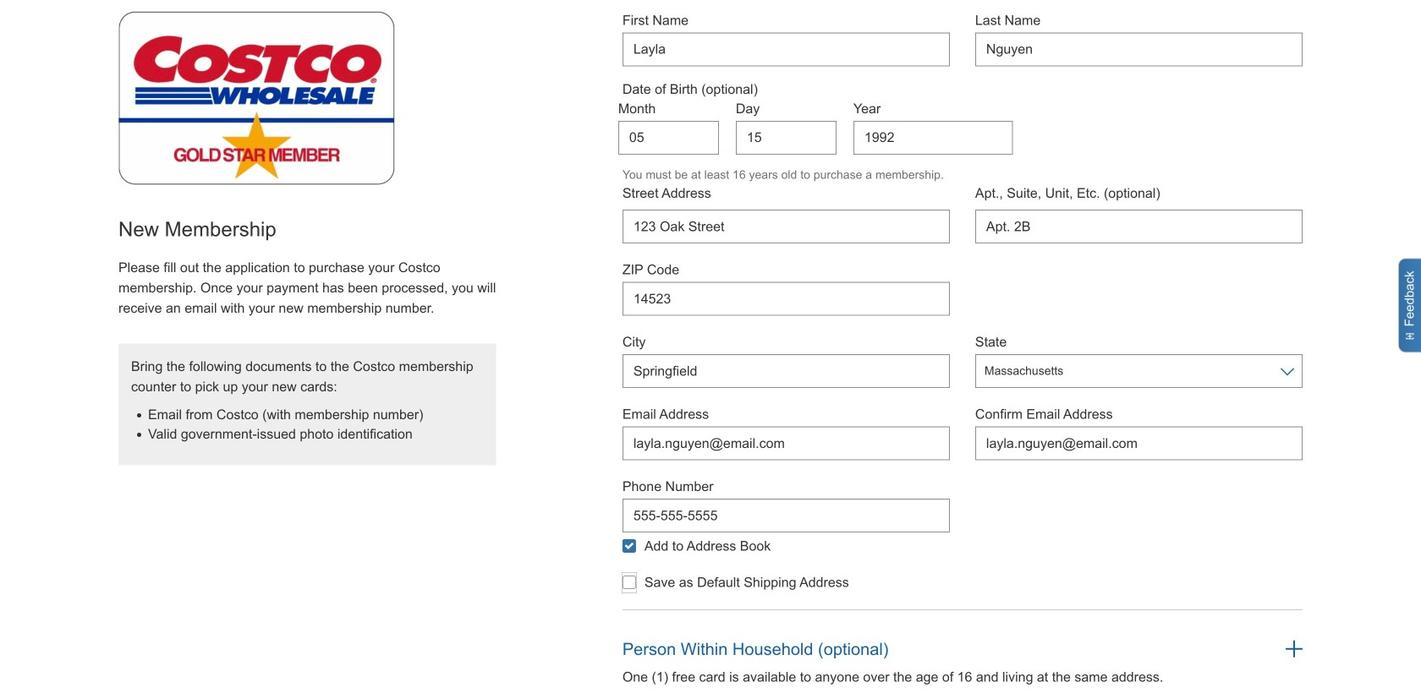 Task type: vqa. For each thing, say whether or not it's contained in the screenshot.
text box
yes



Task type: describe. For each thing, give the bounding box(es) containing it.
MM text field
[[618, 121, 719, 155]]



Task type: locate. For each thing, give the bounding box(es) containing it.
None text field
[[976, 33, 1303, 66], [976, 210, 1303, 244], [623, 499, 950, 533], [976, 33, 1303, 66], [976, 210, 1303, 244], [623, 499, 950, 533]]

YYYY text field
[[854, 121, 1013, 155]]

None text field
[[623, 33, 950, 66], [623, 210, 950, 244], [623, 282, 950, 316], [623, 355, 950, 389], [623, 33, 950, 66], [623, 210, 950, 244], [623, 282, 950, 316], [623, 355, 950, 389]]

DD text field
[[736, 121, 837, 155]]

None email field
[[623, 427, 950, 461], [976, 427, 1303, 461], [623, 427, 950, 461], [976, 427, 1303, 461]]

costco gold star membership card image
[[118, 11, 396, 185]]



